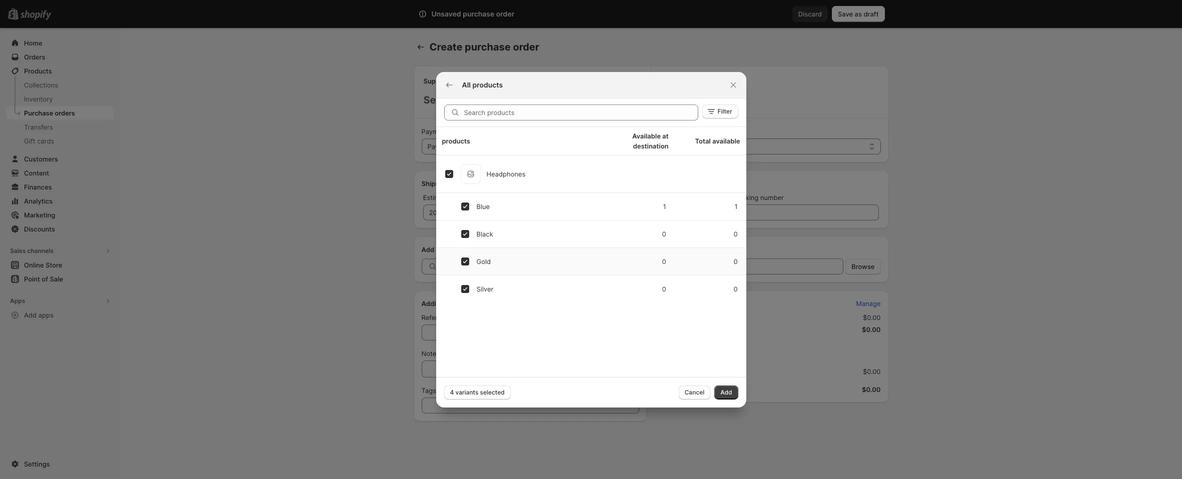Task type: vqa. For each thing, say whether or not it's contained in the screenshot.


Task type: locate. For each thing, give the bounding box(es) containing it.
0
[[662, 230, 666, 238], [734, 230, 738, 238], [662, 257, 666, 265], [734, 257, 738, 265], [662, 285, 666, 293], [734, 285, 738, 293]]

purchase orders
[[24, 109, 75, 117]]

details up arrival
[[453, 180, 474, 188]]

purchase orders link
[[6, 106, 114, 120]]

payment in advance
[[428, 143, 490, 151]]

number down additional details
[[455, 314, 478, 322]]

2 horizontal spatial add
[[721, 388, 732, 396]]

add apps
[[24, 311, 54, 319]]

Search products text field
[[464, 104, 699, 120]]

1 vertical spatial supplier
[[653, 128, 678, 136]]

1 vertical spatial details
[[455, 300, 476, 308]]

2 vertical spatial add
[[721, 388, 732, 396]]

reference number
[[422, 314, 478, 322]]

total for total available
[[695, 137, 711, 145]]

save
[[838, 10, 853, 18]]

available
[[712, 137, 740, 145]]

reference
[[422, 314, 453, 322]]

additional details
[[422, 300, 476, 308]]

1 vertical spatial total
[[663, 386, 679, 394]]

gift
[[24, 137, 35, 145]]

terms
[[450, 128, 468, 136]]

1 horizontal spatial 1
[[735, 202, 738, 210]]

number
[[760, 194, 784, 202], [455, 314, 478, 322]]

purchase for create
[[465, 41, 511, 53]]

1 horizontal spatial total
[[695, 137, 711, 145]]

discard
[[798, 10, 822, 18]]

silver
[[477, 285, 493, 293]]

products
[[472, 80, 503, 89], [442, 137, 470, 145], [436, 246, 464, 254]]

0 vertical spatial number
[[760, 194, 784, 202]]

2 1 from the left
[[735, 202, 738, 210]]

tracking number
[[732, 194, 784, 202]]

total down currency
[[695, 137, 711, 145]]

total left cancel
[[663, 386, 679, 394]]

0 vertical spatial purchase
[[463, 10, 494, 18]]

discounts link
[[6, 222, 114, 236]]

filter button
[[703, 104, 738, 118]]

selected
[[480, 388, 505, 396]]

sales
[[10, 247, 26, 255]]

2 vertical spatial products
[[436, 246, 464, 254]]

1 vertical spatial purchase
[[465, 41, 511, 53]]

browse button
[[846, 259, 881, 275]]

0 vertical spatial order
[[496, 10, 514, 18]]

add inside add apps button
[[24, 311, 37, 319]]

total available
[[695, 137, 740, 145]]

order
[[496, 10, 514, 18], [513, 41, 539, 53]]

0 horizontal spatial supplier
[[424, 77, 450, 85]]

note
[[422, 350, 436, 358]]

add inside add button
[[721, 388, 732, 396]]

supplier for supplier
[[424, 77, 450, 85]]

number for reference number
[[455, 314, 478, 322]]

purchase right unsaved
[[463, 10, 494, 18]]

add products
[[422, 246, 464, 254]]

tags
[[422, 387, 436, 395]]

currency
[[680, 128, 707, 136]]

0 horizontal spatial add
[[24, 311, 37, 319]]

estimated arrival
[[423, 194, 474, 202]]

create purchase order
[[430, 41, 539, 53]]

payment left the terms
[[422, 128, 448, 136]]

0 vertical spatial total
[[695, 137, 711, 145]]

gift cards link
[[6, 134, 114, 148]]

1 1 from the left
[[663, 202, 666, 210]]

details up reference number
[[455, 300, 476, 308]]

payment
[[422, 128, 448, 136], [428, 143, 454, 151]]

inventory link
[[6, 92, 114, 106]]

filter
[[718, 107, 732, 115]]

supplier
[[446, 350, 471, 358]]

1 vertical spatial number
[[455, 314, 478, 322]]

0 vertical spatial details
[[453, 180, 474, 188]]

home
[[24, 39, 42, 47]]

supplier
[[424, 77, 450, 85], [653, 128, 678, 136]]

add apps button
[[6, 308, 114, 322]]

cancel
[[685, 388, 705, 396]]

add for add products
[[422, 246, 434, 254]]

apps button
[[6, 294, 114, 308]]

0 vertical spatial payment
[[422, 128, 448, 136]]

details for additional details
[[455, 300, 476, 308]]

supplier up us
[[653, 128, 678, 136]]

create
[[430, 41, 462, 53]]

orders
[[55, 109, 75, 117]]

0 vertical spatial products
[[472, 80, 503, 89]]

products link
[[6, 64, 114, 78]]

destination
[[633, 142, 669, 150]]

0 horizontal spatial 1
[[663, 202, 666, 210]]

search button
[[446, 6, 736, 22]]

4 variants selected
[[450, 388, 505, 396]]

purchase down "search" at top left
[[465, 41, 511, 53]]

1 horizontal spatial add
[[422, 246, 434, 254]]

unsaved
[[432, 10, 461, 18]]

to
[[438, 350, 444, 358]]

shopify image
[[20, 10, 51, 20]]

4
[[450, 388, 454, 396]]

manage
[[856, 300, 881, 308]]

supplier left all
[[424, 77, 450, 85]]

0 vertical spatial add
[[422, 246, 434, 254]]

1 horizontal spatial number
[[760, 194, 784, 202]]

browse
[[852, 263, 875, 271]]

order for create purchase order
[[513, 41, 539, 53]]

total inside all products dialog
[[695, 137, 711, 145]]

transfers
[[24, 123, 53, 131]]

0 horizontal spatial total
[[663, 386, 679, 394]]

at
[[662, 132, 669, 140]]

purchase
[[24, 109, 53, 117]]

order for unsaved purchase order
[[496, 10, 514, 18]]

black
[[477, 230, 493, 238]]

details for shipment details
[[453, 180, 474, 188]]

1 horizontal spatial supplier
[[653, 128, 678, 136]]

1 vertical spatial order
[[513, 41, 539, 53]]

channels
[[27, 247, 54, 255]]

$0.00
[[863, 314, 881, 322], [862, 326, 881, 334], [863, 368, 881, 376], [862, 386, 881, 394]]

0 vertical spatial supplier
[[424, 77, 450, 85]]

estimated
[[423, 194, 454, 202]]

details
[[453, 180, 474, 188], [455, 300, 476, 308]]

0 horizontal spatial number
[[455, 314, 478, 322]]

1 vertical spatial payment
[[428, 143, 454, 151]]

search
[[463, 10, 484, 18]]

additional
[[422, 300, 454, 308]]

total for total
[[663, 386, 679, 394]]

1 vertical spatial add
[[24, 311, 37, 319]]

payment left in
[[428, 143, 454, 151]]

note to supplier
[[422, 350, 471, 358]]

us
[[659, 143, 668, 151]]

number right tracking
[[760, 194, 784, 202]]

all products dialog
[[0, 72, 1182, 408]]

purchase
[[463, 10, 494, 18], [465, 41, 511, 53]]



Task type: describe. For each thing, give the bounding box(es) containing it.
arrival
[[456, 194, 474, 202]]

cards
[[37, 137, 54, 145]]

shipment
[[422, 180, 452, 188]]

number for tracking number
[[760, 194, 784, 202]]

discounts
[[24, 225, 55, 233]]

supplier currency
[[653, 128, 707, 136]]

products for add products
[[436, 246, 464, 254]]

1 vertical spatial products
[[442, 137, 470, 145]]

gold
[[477, 257, 491, 265]]

home link
[[6, 36, 114, 50]]

add for add apps
[[24, 311, 37, 319]]

payment for payment terms (optional)
[[422, 128, 448, 136]]

shipping carrier
[[578, 194, 626, 202]]

all
[[462, 80, 471, 89]]

collections link
[[6, 78, 114, 92]]

in
[[456, 143, 462, 151]]

gift cards
[[24, 137, 54, 145]]

blue
[[477, 202, 490, 210]]

dollars
[[670, 143, 690, 151]]

products for all products
[[472, 80, 503, 89]]

us dollars (usd)
[[659, 143, 711, 151]]

purchase for unsaved
[[463, 10, 494, 18]]

products
[[24, 67, 52, 75]]

transfers link
[[6, 120, 114, 134]]

sales channels
[[10, 247, 54, 255]]

payment for payment in advance
[[428, 143, 454, 151]]

supplier for supplier currency
[[653, 128, 678, 136]]

variants
[[456, 388, 478, 396]]

cancel button
[[679, 385, 711, 399]]

collections
[[24, 81, 58, 89]]

$0.00 $0.00
[[862, 314, 881, 334]]

(usd)
[[692, 143, 711, 151]]

discard link
[[792, 6, 828, 22]]

settings
[[24, 460, 50, 468]]

save as draft
[[838, 10, 879, 18]]

unsaved purchase order
[[432, 10, 514, 18]]

manage button
[[850, 297, 887, 311]]

apps
[[38, 311, 54, 319]]

headphones
[[487, 170, 526, 178]]

available at destination
[[632, 132, 669, 150]]

carrier
[[606, 194, 626, 202]]

settings link
[[6, 457, 114, 471]]

sales channels button
[[6, 244, 114, 258]]

all products
[[462, 80, 503, 89]]

advance
[[463, 143, 490, 151]]

shipment details
[[422, 180, 474, 188]]

available
[[632, 132, 661, 140]]

inventory
[[24, 95, 53, 103]]

as
[[855, 10, 862, 18]]

add button
[[715, 385, 738, 399]]

$0.00 inside $0.00 $0.00
[[863, 314, 881, 322]]

save as draft button
[[832, 6, 885, 22]]

shipping
[[578, 194, 604, 202]]

payment terms (optional)
[[422, 128, 499, 136]]

4 variants selected button
[[444, 385, 511, 399]]

draft
[[864, 10, 879, 18]]

tracking
[[732, 194, 759, 202]]

(optional)
[[470, 128, 499, 136]]

apps
[[10, 297, 25, 305]]



